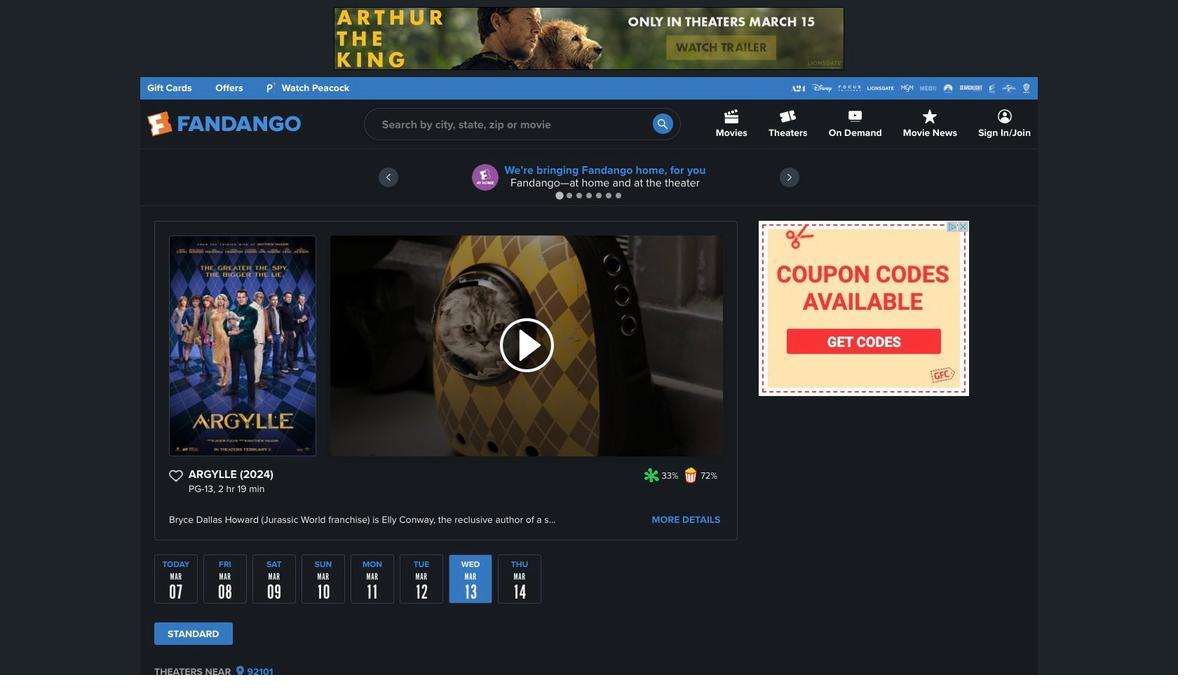 Task type: locate. For each thing, give the bounding box(es) containing it.
None search field
[[364, 108, 681, 140]]

region
[[140, 149, 1039, 206]]

option group
[[154, 623, 738, 653]]

flat image
[[644, 468, 660, 484]]

advertisement element
[[334, 7, 845, 70], [759, 221, 970, 396]]

movie summary element
[[154, 221, 738, 541]]

offer icon image
[[473, 164, 499, 191]]

argylle (2024) movie poster image
[[170, 236, 316, 456]]

flat image
[[683, 468, 699, 484]]



Task type: describe. For each thing, give the bounding box(es) containing it.
1 vertical spatial advertisement element
[[759, 221, 970, 396]]

select a slide to show tab list
[[140, 190, 1039, 201]]

7 of 8 group
[[449, 555, 493, 604]]

video player application
[[331, 236, 724, 457]]

Search by city, state, zip or movie text field
[[364, 108, 681, 140]]

location light image
[[237, 667, 244, 676]]

0 vertical spatial advertisement element
[[334, 7, 845, 70]]



Task type: vqa. For each thing, say whether or not it's contained in the screenshot.
2 OF 2 group
no



